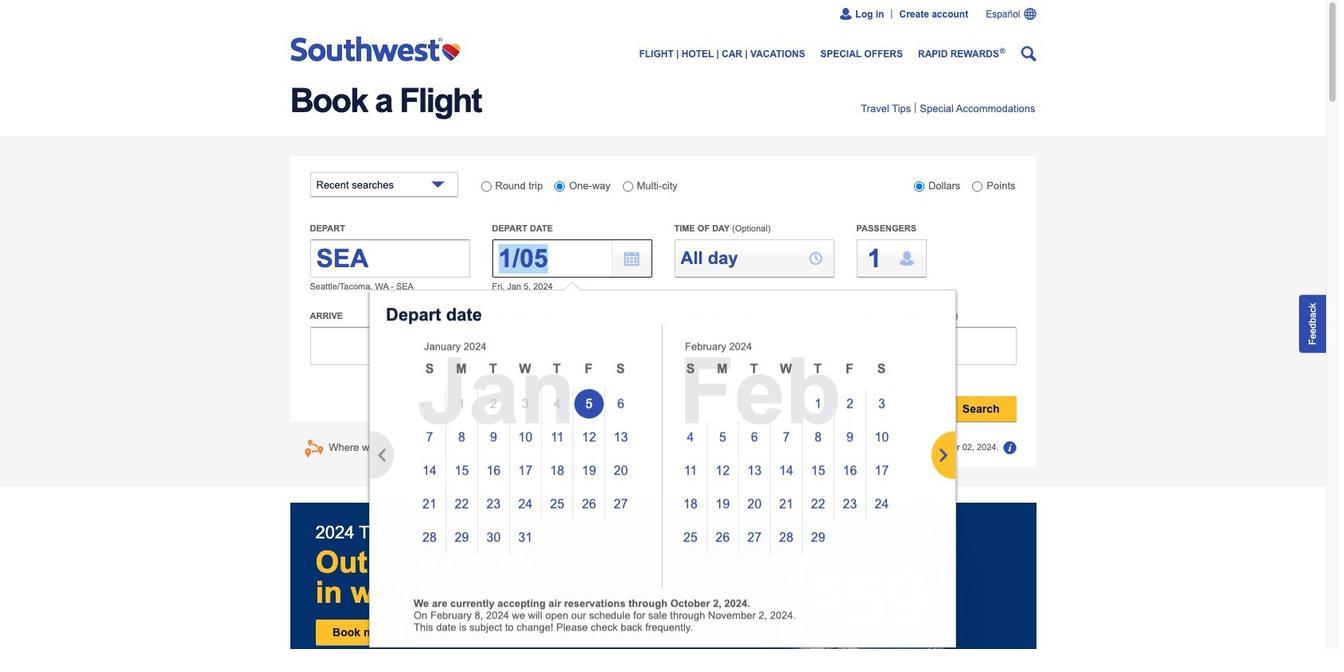 Task type: locate. For each thing, give the bounding box(es) containing it.
wednesday cell for thursday 'cell' associated with second saturday cell from left
[[770, 354, 802, 388]]

1 monday cell from the left
[[446, 354, 478, 388]]

1 horizontal spatial tuesday cell
[[739, 354, 770, 388]]

3 menu item from the left
[[920, 100, 1036, 115]]

wednesday cell
[[509, 354, 541, 388], [770, 354, 802, 388]]

Recent searches text field
[[310, 172, 458, 197]]

0 horizontal spatial friday cell
[[573, 354, 605, 388]]

2 wednesday cell from the left
[[770, 354, 802, 388]]

1 horizontal spatial saturday cell
[[866, 354, 898, 388]]

1 horizontal spatial friday cell
[[834, 354, 866, 388]]

Passengers count. Opens flyout. text field
[[857, 240, 927, 278]]

tuesday cell for second saturday cell from left
[[739, 354, 770, 388]]

friday cell
[[573, 354, 605, 388], [834, 354, 866, 388]]

1 tuesday cell from the left
[[478, 354, 509, 388]]

1 horizontal spatial thursday cell
[[802, 354, 834, 388]]

1 wednesday cell from the left
[[509, 354, 541, 388]]

sunday cell
[[414, 354, 446, 388], [675, 354, 707, 388]]

2 thursday cell from the left
[[802, 354, 834, 388]]

0 horizontal spatial sunday cell
[[414, 354, 446, 388]]

1 sunday cell from the left
[[414, 354, 446, 388]]

1 horizontal spatial monday cell
[[707, 354, 739, 388]]

monday cell
[[446, 354, 478, 388], [707, 354, 739, 388]]

friday cell for thursday 'cell' associated with second saturday cell from left
[[834, 354, 866, 388]]

banner
[[290, 0, 1037, 72]]

2 friday cell from the left
[[834, 354, 866, 388]]

0 horizontal spatial thursday cell
[[541, 354, 573, 388]]

menu item
[[861, 100, 912, 115], [912, 100, 920, 115], [920, 100, 1036, 115]]

saturday cell
[[605, 354, 637, 388], [866, 354, 898, 388]]

sunday cell for tuesday 'cell' corresponding to second saturday cell from left's monday cell
[[675, 354, 707, 388]]

0 horizontal spatial wednesday cell
[[509, 354, 541, 388]]

thursday cell
[[541, 354, 573, 388], [802, 354, 834, 388]]

1 saturday cell from the left
[[605, 354, 637, 388]]

1 thursday cell from the left
[[541, 354, 573, 388]]

monday cell for tuesday 'cell' corresponding to second saturday cell from left
[[707, 354, 739, 388]]

0 horizontal spatial monday cell
[[446, 354, 478, 388]]

None text field
[[675, 240, 835, 278], [857, 327, 1017, 365], [675, 240, 835, 278], [857, 327, 1017, 365]]

Depart Date in mm/dd/yyyy format, valid dates from Jan 5, 2024 to Oct 2, 2024. To use a date picker press the down arrow. text field
[[492, 240, 652, 278]]

None text field
[[310, 240, 470, 278], [310, 327, 470, 365], [310, 240, 470, 278], [310, 327, 470, 365]]

0 horizontal spatial tuesday cell
[[478, 354, 509, 388]]

2 saturday cell from the left
[[866, 354, 898, 388]]

menu bar
[[290, 100, 1036, 115]]

tuesday cell
[[478, 354, 509, 388], [739, 354, 770, 388]]

navigation
[[290, 28, 1037, 61]]

2 sunday cell from the left
[[675, 354, 707, 388]]

None radio
[[481, 181, 492, 192], [555, 181, 566, 192], [914, 181, 925, 192], [973, 181, 983, 192], [481, 181, 492, 192], [555, 181, 566, 192], [914, 181, 925, 192], [973, 181, 983, 192]]

None radio
[[623, 181, 633, 192]]

1 horizontal spatial wednesday cell
[[770, 354, 802, 388]]

0 horizontal spatial saturday cell
[[605, 354, 637, 388]]

1 horizontal spatial sunday cell
[[675, 354, 707, 388]]

1 friday cell from the left
[[573, 354, 605, 388]]

2 tuesday cell from the left
[[739, 354, 770, 388]]

2 monday cell from the left
[[707, 354, 739, 388]]



Task type: vqa. For each thing, say whether or not it's contained in the screenshot.
leftmost WEDNESDAY cell
yes



Task type: describe. For each thing, give the bounding box(es) containing it.
thursday cell for second saturday cell from the right
[[541, 354, 573, 388]]

thursday cell for second saturday cell from left
[[802, 354, 834, 388]]

1 menu item from the left
[[861, 100, 912, 115]]

sunday cell for monday cell associated with tuesday 'cell' related to second saturday cell from the right
[[414, 354, 446, 388]]

2 menu item from the left
[[912, 100, 920, 115]]

southwest image
[[290, 51, 468, 64]]

tuesday cell for second saturday cell from the right
[[478, 354, 509, 388]]

friday cell for thursday 'cell' related to second saturday cell from the right
[[573, 354, 605, 388]]

wednesday cell for thursday 'cell' related to second saturday cell from the right
[[509, 354, 541, 388]]

monday cell for tuesday 'cell' related to second saturday cell from the right
[[446, 354, 478, 388]]



